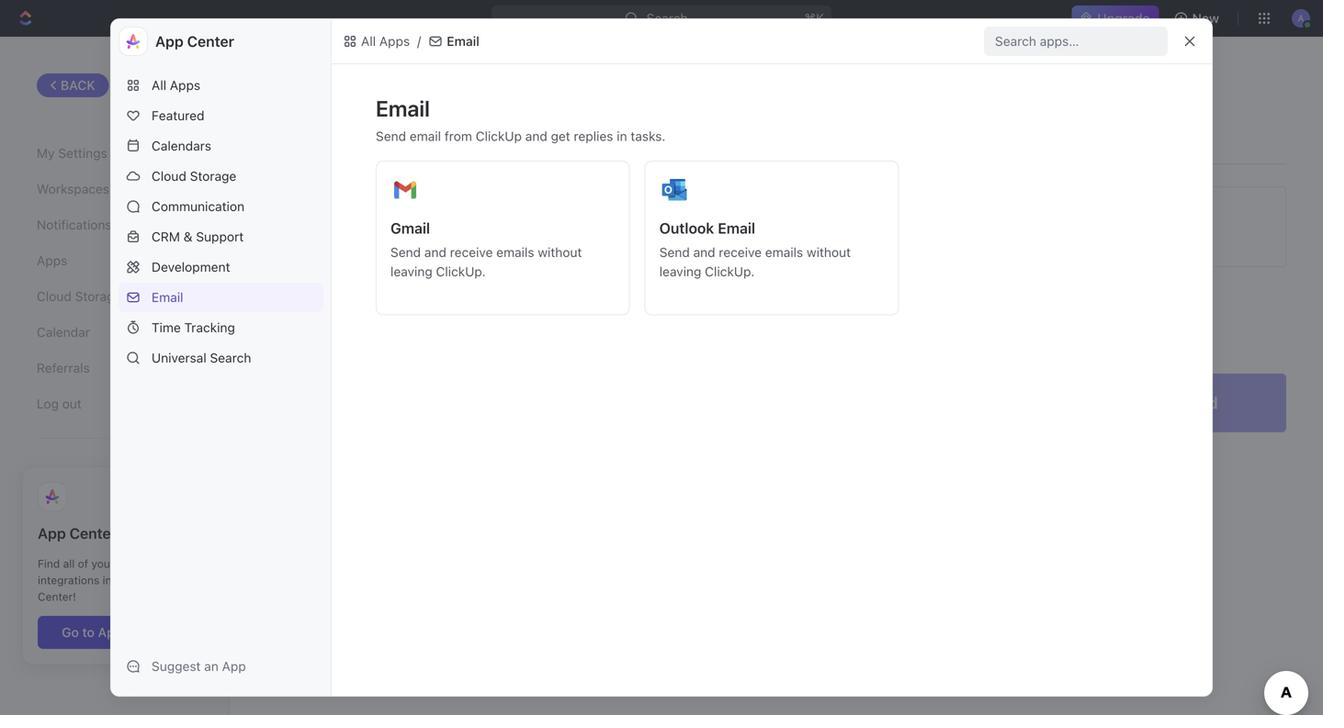 Task type: locate. For each thing, give the bounding box(es) containing it.
storage
[[190, 169, 236, 184], [75, 289, 122, 304]]

to inside button
[[82, 625, 95, 641]]

and inside outlook email send and receive emails without leaving clickup.
[[693, 245, 715, 260]]

center!
[[38, 591, 76, 604]]

1 horizontal spatial all
[[606, 311, 619, 325]]

1 horizontal spatial your
[[440, 231, 465, 245]]

1 without from the left
[[538, 245, 582, 260]]

1 vertical spatial in
[[103, 574, 112, 587]]

1 horizontal spatial clickup.
[[705, 264, 755, 279]]

crm
[[152, 229, 180, 244]]

all right l_lxf image on the left top of the page
[[361, 34, 376, 49]]

and inside email send email from clickup and get replies in tasks.
[[525, 129, 547, 144]]

app
[[155, 33, 183, 50], [38, 525, 66, 543], [159, 574, 180, 587], [98, 625, 122, 641], [222, 659, 246, 674]]

1 vertical spatial settings
[[58, 146, 107, 161]]

email up email
[[376, 96, 430, 121]]

time up universal
[[152, 320, 181, 335]]

app center up featured
[[155, 33, 234, 50]]

1 vertical spatial cloud
[[37, 289, 72, 304]]

all left of
[[63, 558, 75, 571]]

settings
[[368, 72, 439, 95], [58, 146, 107, 161]]

1 clickup. from the left
[[436, 264, 486, 279]]

personal workspace layout time to collaborate? turn this off to show all features designed for team productivity.
[[372, 290, 844, 325]]

0 vertical spatial all apps link
[[339, 30, 414, 52]]

universal
[[152, 351, 206, 366]]

email down development
[[152, 290, 183, 305]]

2 receive from the left
[[719, 245, 762, 260]]

2 horizontal spatial center
[[187, 33, 234, 50]]

1 vertical spatial cloud storage link
[[37, 281, 192, 313]]

apps link
[[37, 245, 192, 277]]

delete
[[266, 393, 314, 413]]

2 without from the left
[[807, 245, 851, 260]]

in left tasks.
[[617, 129, 627, 144]]

our
[[115, 574, 132, 587]]

emails inside gmail send and receive emails without leaving clickup.
[[496, 245, 534, 260]]

settings down /
[[368, 72, 439, 95]]

all right show on the top
[[606, 311, 619, 325]]

clickup. up the for
[[705, 264, 755, 279]]

2 emails from the left
[[765, 245, 803, 260]]

0 horizontal spatial without
[[538, 245, 582, 260]]

email
[[410, 129, 441, 144]]

workspace up collaborate?
[[435, 290, 511, 307]]

0 horizontal spatial your
[[91, 558, 114, 571]]

workspaces
[[37, 182, 109, 197]]

1 horizontal spatial time
[[372, 311, 399, 325]]

notifications link
[[37, 210, 192, 241]]

1 vertical spatial all apps link
[[119, 71, 323, 100]]

show
[[574, 311, 603, 325]]

0 horizontal spatial leaving
[[390, 264, 432, 279]]

1 horizontal spatial receive
[[719, 245, 762, 260]]

&
[[184, 229, 193, 244]]

all apps link up featured "link" at the left of page
[[119, 71, 323, 100]]

0 vertical spatial all
[[361, 34, 376, 49]]

crm & support
[[152, 229, 244, 244]]

center up featured "link" at the left of page
[[187, 33, 234, 50]]

clickup down label
[[367, 231, 410, 245]]

receive inside gmail send and receive emails without leaving clickup.
[[450, 245, 493, 260]]

time down personal
[[372, 311, 399, 325]]

in left our
[[103, 574, 112, 587]]

1 horizontal spatial cloud
[[152, 169, 186, 184]]

app right an in the bottom left of the page
[[222, 659, 246, 674]]

0 horizontal spatial emails
[[496, 245, 534, 260]]

0 vertical spatial settings
[[368, 72, 439, 95]]

your right with
[[440, 231, 465, 245]]

leaving
[[390, 264, 432, 279], [659, 264, 701, 279]]

this
[[517, 311, 537, 325]]

time tracking link
[[119, 313, 323, 343]]

0 horizontal spatial time
[[152, 320, 181, 335]]

time inside email dialog
[[152, 320, 181, 335]]

0 vertical spatial cloud
[[152, 169, 186, 184]]

cloud storage
[[152, 169, 236, 184], [37, 289, 122, 304]]

without up productivity.
[[807, 245, 851, 260]]

send left email
[[376, 129, 406, 144]]

delete workspace
[[266, 393, 401, 413]]

send inside email send email from clickup and get replies in tasks.
[[376, 129, 406, 144]]

1 horizontal spatial storage
[[190, 169, 236, 184]]

emails up productivity.
[[765, 245, 803, 260]]

2 vertical spatial center
[[126, 625, 167, 641]]

your right of
[[91, 558, 114, 571]]

apps for all apps link to the right
[[379, 34, 410, 49]]

2 horizontal spatial apps
[[379, 34, 410, 49]]

0 vertical spatial in
[[617, 129, 627, 144]]

and up the 'new'
[[146, 558, 165, 571]]

1 vertical spatial all
[[152, 78, 166, 93]]

to down personal
[[403, 311, 414, 325]]

0 horizontal spatial clickup.
[[436, 264, 486, 279]]

referrals
[[37, 361, 90, 376]]

1 vertical spatial workspace
[[435, 290, 511, 307]]

center inside email dialog
[[187, 33, 234, 50]]

app center
[[155, 33, 234, 50], [38, 525, 117, 543]]

/
[[417, 34, 421, 49]]

1 vertical spatial app center
[[38, 525, 117, 543]]

all up featured
[[152, 78, 166, 93]]

app center up of
[[38, 525, 117, 543]]

0 vertical spatial app center
[[155, 33, 234, 50]]

center
[[187, 33, 234, 50], [70, 525, 117, 543], [126, 625, 167, 641]]

workspace right delete at the bottom left of the page
[[318, 393, 401, 413]]

0 vertical spatial all
[[606, 311, 619, 325]]

an
[[204, 659, 219, 674]]

get
[[551, 129, 570, 144]]

0 vertical spatial clickup
[[476, 129, 522, 144]]

all for the left all apps link
[[152, 78, 166, 93]]

new
[[135, 574, 156, 587]]

0 vertical spatial cloud storage link
[[119, 162, 323, 191]]

out
[[62, 397, 82, 412]]

to right "go"
[[82, 625, 95, 641]]

0 horizontal spatial all apps link
[[119, 71, 323, 100]]

storage down apps link
[[75, 289, 122, 304]]

cloud storage inside email dialog
[[152, 169, 236, 184]]

send down gmail at the top left
[[390, 245, 421, 260]]

0 horizontal spatial cloud
[[37, 289, 72, 304]]

with
[[414, 231, 437, 245]]

1 vertical spatial clickup
[[367, 231, 410, 245]]

skin
[[340, 231, 364, 245]]

without left the a
[[538, 245, 582, 260]]

send inside gmail send and receive emails without leaving clickup.
[[390, 245, 421, 260]]

all apps
[[361, 34, 410, 49], [152, 78, 200, 93]]

0 horizontal spatial cloud storage
[[37, 289, 122, 304]]

app inside button
[[98, 625, 122, 641]]

1 horizontal spatial emails
[[765, 245, 803, 260]]

search...
[[646, 11, 699, 26]]

workspace settings
[[266, 72, 439, 95]]

1 vertical spatial center
[[70, 525, 117, 543]]

universal search
[[152, 351, 251, 366]]

outlook
[[659, 220, 714, 237]]

suggest
[[152, 659, 201, 674]]

replies
[[574, 129, 613, 144]]

clickup inside email send email from clickup and get replies in tasks.
[[476, 129, 522, 144]]

personal
[[372, 290, 431, 307]]

1 vertical spatial all
[[63, 558, 75, 571]]

1 horizontal spatial apps
[[170, 78, 200, 93]]

receive
[[450, 245, 493, 260], [719, 245, 762, 260]]

0 vertical spatial your
[[440, 231, 465, 245]]

clickup. down brand
[[436, 264, 486, 279]]

0 vertical spatial all apps
[[361, 34, 410, 49]]

to
[[403, 311, 414, 325], [559, 311, 571, 325], [82, 625, 95, 641]]

and inside find all of your apps and integrations in our new app center!
[[146, 558, 165, 571]]

find
[[38, 558, 60, 571]]

1 emails from the left
[[496, 245, 534, 260]]

1 horizontal spatial settings
[[368, 72, 439, 95]]

all
[[606, 311, 619, 325], [63, 558, 75, 571]]

0 horizontal spatial apps
[[37, 253, 67, 268]]

1 vertical spatial your
[[91, 558, 114, 571]]

go to app center
[[62, 625, 167, 641]]

leaving down the url.
[[659, 264, 701, 279]]

1 horizontal spatial all apps
[[361, 34, 410, 49]]

receive up the for
[[719, 245, 762, 260]]

2 vertical spatial apps
[[37, 253, 67, 268]]

1 vertical spatial all apps
[[152, 78, 200, 93]]

app center inside email dialog
[[155, 33, 234, 50]]

cloud
[[152, 169, 186, 184], [37, 289, 72, 304]]

all
[[361, 34, 376, 49], [152, 78, 166, 93]]

clickup. inside outlook email send and receive emails without leaving clickup.
[[705, 264, 755, 279]]

Team Na﻿me text field
[[331, 120, 1286, 164]]

cloud storage up calendar at the left
[[37, 289, 122, 304]]

and down outlook
[[693, 245, 715, 260]]

productivity.
[[775, 311, 844, 325]]

workspace down l_lxf image on the left top of the page
[[266, 72, 363, 95]]

0 horizontal spatial to
[[82, 625, 95, 641]]

suggest an app button
[[119, 652, 323, 682]]

apps left /
[[379, 34, 410, 49]]

1 horizontal spatial to
[[403, 311, 414, 325]]

cloud inside email dialog
[[152, 169, 186, 184]]

cloud up calendar at the left
[[37, 289, 72, 304]]

receive right with
[[450, 245, 493, 260]]

clickup right from
[[476, 129, 522, 144]]

1 receive from the left
[[450, 245, 493, 260]]

and left the a
[[575, 231, 596, 245]]

storage down calendars link
[[190, 169, 236, 184]]

of
[[78, 558, 88, 571]]

1 horizontal spatial all
[[361, 34, 376, 49]]

featured
[[152, 108, 204, 123]]

0 horizontal spatial in
[[103, 574, 112, 587]]

workspace for delete workspace
[[318, 393, 401, 413]]

emails left logo,
[[496, 245, 534, 260]]

0 horizontal spatial settings
[[58, 146, 107, 161]]

1 horizontal spatial cloud storage
[[152, 169, 236, 184]]

0 horizontal spatial clickup
[[367, 231, 410, 245]]

2 vertical spatial workspace
[[318, 393, 401, 413]]

1 horizontal spatial leaving
[[659, 264, 701, 279]]

0 horizontal spatial all apps
[[152, 78, 200, 93]]

cloud storage up communication
[[152, 169, 236, 184]]

1 vertical spatial storage
[[75, 289, 122, 304]]

notifications
[[37, 217, 112, 233]]

all for all apps link to the right
[[361, 34, 376, 49]]

apps inside apps link
[[37, 253, 67, 268]]

apps
[[117, 558, 143, 571]]

0 vertical spatial center
[[187, 33, 234, 50]]

1 vertical spatial apps
[[170, 78, 200, 93]]

settings right "my"
[[58, 146, 107, 161]]

send for gmail
[[390, 245, 421, 260]]

0 horizontal spatial receive
[[450, 245, 493, 260]]

center up of
[[70, 525, 117, 543]]

1 vertical spatial cloud storage
[[37, 289, 122, 304]]

2 clickup. from the left
[[705, 264, 755, 279]]

log out
[[37, 397, 82, 412]]

1 horizontal spatial without
[[807, 245, 851, 260]]

cloud storage link up calendar link
[[37, 281, 192, 313]]

and down gmail at the top left
[[424, 245, 446, 260]]

your inside white label skin clickup with your brand colors, logo, and a custom url.
[[440, 231, 465, 245]]

all apps up featured
[[152, 78, 200, 93]]

integrations
[[38, 574, 100, 587]]

support
[[196, 229, 244, 244]]

0 horizontal spatial all
[[152, 78, 166, 93]]

all apps link left /
[[339, 30, 414, 52]]

cloud down calendars
[[152, 169, 186, 184]]

all apps link
[[339, 30, 414, 52], [119, 71, 323, 100]]

send down outlook
[[659, 245, 690, 260]]

and left get
[[525, 129, 547, 144]]

all apps left /
[[361, 34, 410, 49]]

to right off
[[559, 311, 571, 325]]

leaving up personal
[[390, 264, 432, 279]]

apps down 'notifications'
[[37, 253, 67, 268]]

settings inside 'link'
[[58, 146, 107, 161]]

back link
[[37, 74, 109, 97]]

email inside outlook email send and receive emails without leaving clickup.
[[718, 220, 755, 237]]

email right outlook
[[718, 220, 755, 237]]

2 leaving from the left
[[659, 264, 701, 279]]

1 horizontal spatial app center
[[155, 33, 234, 50]]

center up suggest
[[126, 625, 167, 641]]

email right l_lxf icon
[[447, 34, 479, 49]]

cloud storage link
[[119, 162, 323, 191], [37, 281, 192, 313]]

1 horizontal spatial in
[[617, 129, 627, 144]]

0 vertical spatial apps
[[379, 34, 410, 49]]

workspace
[[266, 72, 363, 95], [435, 290, 511, 307], [318, 393, 401, 413]]

l_lxf image
[[343, 34, 357, 49]]

app right "go"
[[98, 625, 122, 641]]

calendar link
[[37, 317, 192, 348]]

send inside outlook email send and receive emails without leaving clickup.
[[659, 245, 690, 260]]

cloud storage link down calendars link
[[119, 162, 323, 191]]

app right the 'new'
[[159, 574, 180, 587]]

emails
[[496, 245, 534, 260], [765, 245, 803, 260]]

1 leaving from the left
[[390, 264, 432, 279]]

workspace inside personal workspace layout time to collaborate? turn this off to show all features designed for team productivity.
[[435, 290, 511, 307]]

0 horizontal spatial all
[[63, 558, 75, 571]]

storage inside email dialog
[[190, 169, 236, 184]]

workspace inside button
[[318, 393, 401, 413]]

new button
[[1166, 4, 1230, 33]]

0 vertical spatial cloud storage
[[152, 169, 236, 184]]

1 horizontal spatial center
[[126, 625, 167, 641]]

clickup
[[476, 129, 522, 144], [367, 231, 410, 245]]

apps up featured
[[170, 78, 200, 93]]

0 vertical spatial storage
[[190, 169, 236, 184]]

1 horizontal spatial clickup
[[476, 129, 522, 144]]



Task type: vqa. For each thing, say whether or not it's contained in the screenshot.
Upgrade
yes



Task type: describe. For each thing, give the bounding box(es) containing it.
⌘k
[[804, 11, 824, 26]]

your inside find all of your apps and integrations in our new app center!
[[91, 558, 114, 571]]

a
[[599, 231, 606, 245]]

settings for workspace settings
[[368, 72, 439, 95]]

app up find
[[38, 525, 66, 543]]

all apps for all apps link to the right
[[361, 34, 410, 49]]

0 horizontal spatial center
[[70, 525, 117, 543]]

email link
[[119, 283, 323, 312]]

crm & support link
[[119, 222, 323, 252]]

1 horizontal spatial all apps link
[[339, 30, 414, 52]]

center inside button
[[126, 625, 167, 641]]

workspace for personal workspace layout time to collaborate? turn this off to show all features designed for team productivity.
[[435, 290, 511, 307]]

log out link
[[37, 389, 192, 420]]

development link
[[119, 253, 323, 282]]

tasks.
[[631, 129, 666, 144]]

email send email from clickup and get replies in tasks.
[[376, 96, 666, 144]]

my
[[37, 146, 55, 161]]

outlook email send and receive emails without leaving clickup.
[[659, 220, 851, 279]]

my settings link
[[37, 138, 192, 169]]

logo,
[[545, 231, 572, 245]]

clickup. inside gmail send and receive emails without leaving clickup.
[[436, 264, 486, 279]]

tracking
[[184, 320, 235, 335]]

label
[[386, 209, 420, 227]]

saved button
[[1103, 374, 1286, 433]]

featured link
[[119, 101, 323, 130]]

go to app center button
[[38, 617, 191, 649]]

communication
[[152, 199, 244, 214]]

and inside gmail send and receive emails without leaving clickup.
[[424, 245, 446, 260]]

for
[[725, 311, 741, 325]]

leaving inside outlook email send and receive emails without leaving clickup.
[[659, 264, 701, 279]]

workspaces link
[[37, 174, 192, 205]]

receive inside outlook email send and receive emails without leaving clickup.
[[719, 245, 762, 260]]

upgrade link
[[1072, 6, 1159, 31]]

clickup inside white label skin clickup with your brand colors, logo, and a custom url.
[[367, 231, 410, 245]]

search
[[210, 351, 251, 366]]

all inside find all of your apps and integrations in our new app center!
[[63, 558, 75, 571]]

layout
[[515, 290, 561, 307]]

new
[[1192, 11, 1219, 26]]

emails inside outlook email send and receive emails without leaving clickup.
[[765, 245, 803, 260]]

0 horizontal spatial storage
[[75, 289, 122, 304]]

all apps for the left all apps link
[[152, 78, 200, 93]]

from
[[445, 129, 472, 144]]

time inside personal workspace layout time to collaborate? turn this off to show all features designed for team productivity.
[[372, 311, 399, 325]]

saved
[[1171, 393, 1218, 413]]

development
[[152, 260, 230, 275]]

l_lxf image
[[428, 34, 443, 49]]

delete workspace button
[[266, 383, 401, 424]]

suggest an app
[[152, 659, 246, 674]]

colors,
[[504, 231, 541, 245]]

brand
[[468, 231, 500, 245]]

settings for my settings
[[58, 146, 107, 161]]

communication link
[[119, 192, 323, 221]]

upgrade
[[1097, 11, 1150, 26]]

without inside outlook email send and receive emails without leaving clickup.
[[807, 245, 851, 260]]

go
[[62, 625, 79, 641]]

email inside email send email from clickup and get replies in tasks.
[[376, 96, 430, 121]]

app inside button
[[222, 659, 246, 674]]

find all of your apps and integrations in our new app center!
[[38, 558, 180, 604]]

log
[[37, 397, 59, 412]]

gmail send and receive emails without leaving clickup.
[[390, 220, 582, 279]]

white label skin clickup with your brand colors, logo, and a custom url.
[[340, 209, 680, 245]]

app up featured
[[155, 33, 183, 50]]

Search apps… field
[[995, 30, 1160, 52]]

gmail
[[390, 220, 430, 237]]

back
[[61, 78, 95, 93]]

in inside find all of your apps and integrations in our new app center!
[[103, 574, 112, 587]]

features
[[622, 311, 668, 325]]

off
[[541, 311, 556, 325]]

custom
[[609, 231, 650, 245]]

app inside find all of your apps and integrations in our new app center!
[[159, 574, 180, 587]]

leaving inside gmail send and receive emails without leaving clickup.
[[390, 264, 432, 279]]

all inside personal workspace layout time to collaborate? turn this off to show all features designed for team productivity.
[[606, 311, 619, 325]]

0 horizontal spatial app center
[[38, 525, 117, 543]]

apps for the left all apps link
[[170, 78, 200, 93]]

calendars
[[152, 138, 211, 153]]

team
[[744, 311, 772, 325]]

send for email
[[376, 129, 406, 144]]

collaborate?
[[417, 311, 485, 325]]

in inside email send email from clickup and get replies in tasks.
[[617, 129, 627, 144]]

email dialog
[[110, 18, 1213, 697]]

universal search link
[[119, 344, 323, 373]]

referrals link
[[37, 353, 192, 384]]

turn
[[489, 311, 514, 325]]

my settings
[[37, 146, 107, 161]]

url.
[[654, 231, 680, 245]]

0 vertical spatial workspace
[[266, 72, 363, 95]]

white
[[340, 209, 382, 227]]

calendars link
[[119, 131, 323, 161]]

designed
[[671, 311, 722, 325]]

without inside gmail send and receive emails without leaving clickup.
[[538, 245, 582, 260]]

2 horizontal spatial to
[[559, 311, 571, 325]]

time tracking
[[152, 320, 235, 335]]

and inside white label skin clickup with your brand colors, logo, and a custom url.
[[575, 231, 596, 245]]



